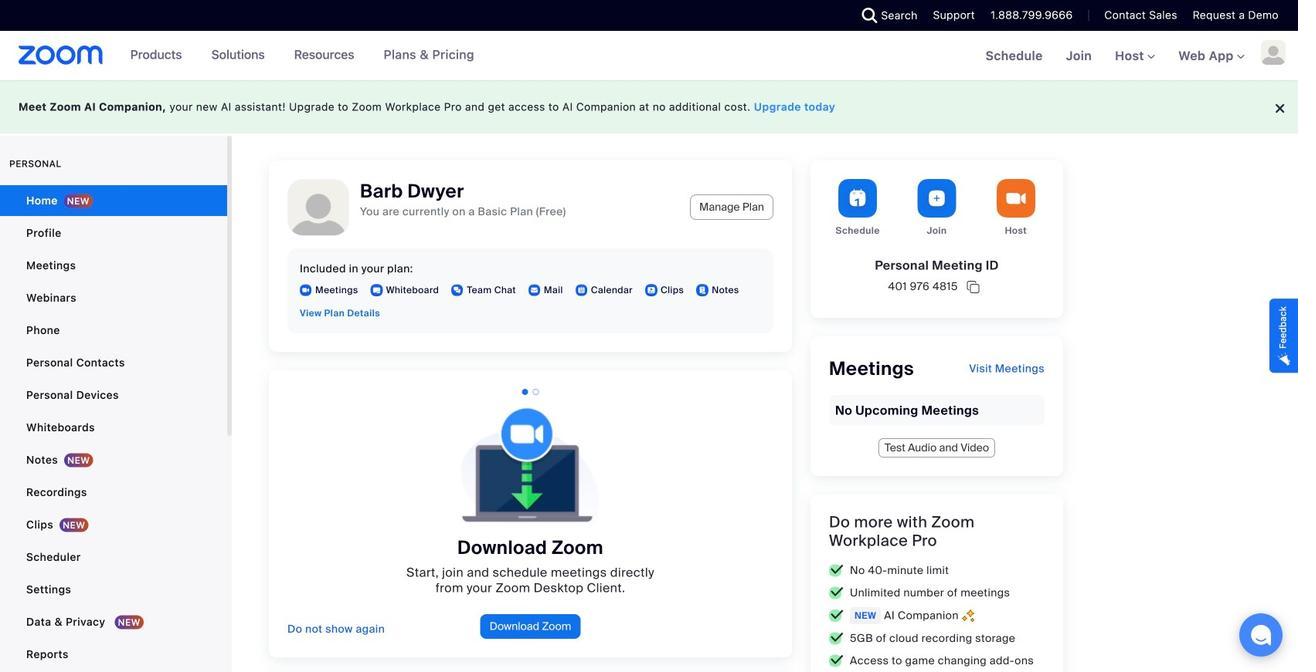 Task type: locate. For each thing, give the bounding box(es) containing it.
profile.zoom_mail image
[[528, 284, 541, 297]]

personal menu menu
[[0, 185, 227, 672]]

1 check box image from the top
[[829, 565, 844, 578]]

4 check box image from the top
[[829, 633, 844, 646]]

banner
[[0, 31, 1298, 82]]

product information navigation
[[103, 31, 486, 80]]

profile.zoom_notes image
[[696, 284, 709, 297]]

3 check box image from the top
[[829, 610, 844, 623]]

profile.zoom_meetings image
[[300, 284, 312, 297]]

check box image
[[829, 565, 844, 578], [829, 588, 844, 600], [829, 610, 844, 623], [829, 633, 844, 646], [829, 656, 844, 668]]

footer
[[0, 80, 1298, 134]]

zoom logo image
[[19, 46, 103, 65]]

download zoom image
[[449, 408, 612, 524]]

open chat image
[[1250, 625, 1272, 647]]

advanced feature image
[[962, 610, 974, 623]]

profile.zoom_clips image
[[645, 284, 657, 297]]



Task type: vqa. For each thing, say whether or not it's contained in the screenshot.
menu item
no



Task type: describe. For each thing, give the bounding box(es) containing it.
avatar image
[[288, 180, 348, 240]]

profile.zoom_team_chat image
[[451, 284, 464, 297]]

join image
[[918, 179, 956, 218]]

profile.zoom_whiteboard image
[[371, 284, 383, 297]]

host image
[[997, 179, 1035, 218]]

2 check box image from the top
[[829, 588, 844, 600]]

5 check box image from the top
[[829, 656, 844, 668]]

profile.zoom_calendar image
[[575, 284, 588, 297]]

profile picture image
[[1261, 40, 1286, 65]]

meetings navigation
[[974, 31, 1298, 82]]

schedule image
[[838, 179, 877, 218]]



